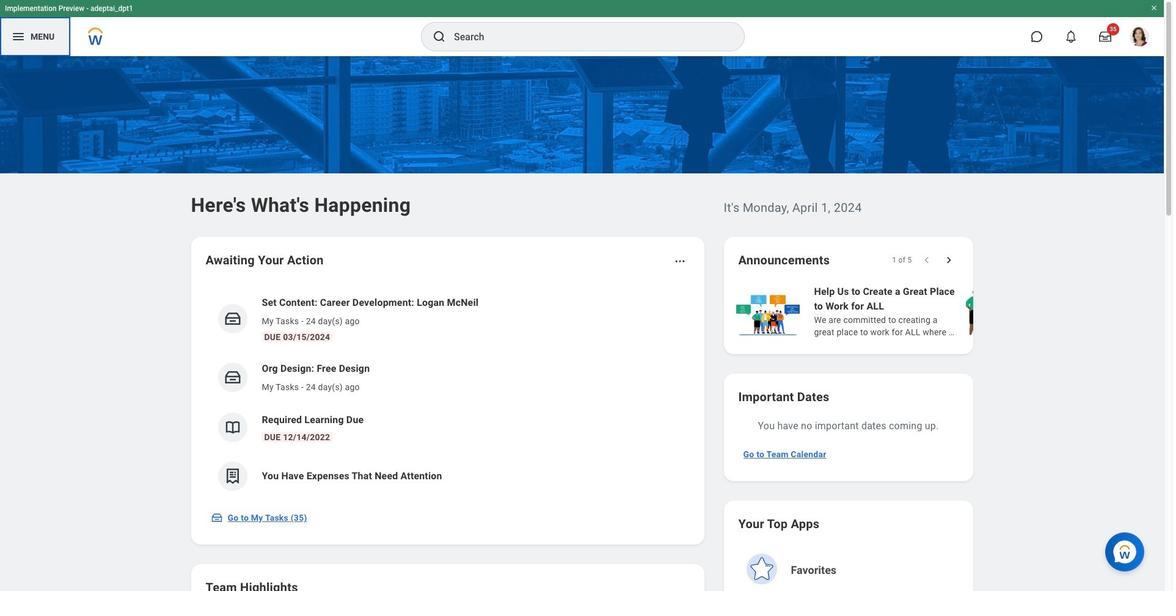 Task type: vqa. For each thing, say whether or not it's contained in the screenshot.
the Show Workday Assistant icon
yes



Task type: locate. For each thing, give the bounding box(es) containing it.
main content
[[0, 56, 1164, 592]]

list
[[206, 286, 690, 501]]

banner
[[0, 0, 1164, 56]]



Task type: describe. For each thing, give the bounding box(es) containing it.
show workday assistant image
[[1031, 29, 1043, 45]]

home image
[[78, 26, 113, 48]]

favorites image
[[742, 550, 781, 589]]

profile logan mcneil element
[[1123, 23, 1157, 50]]



